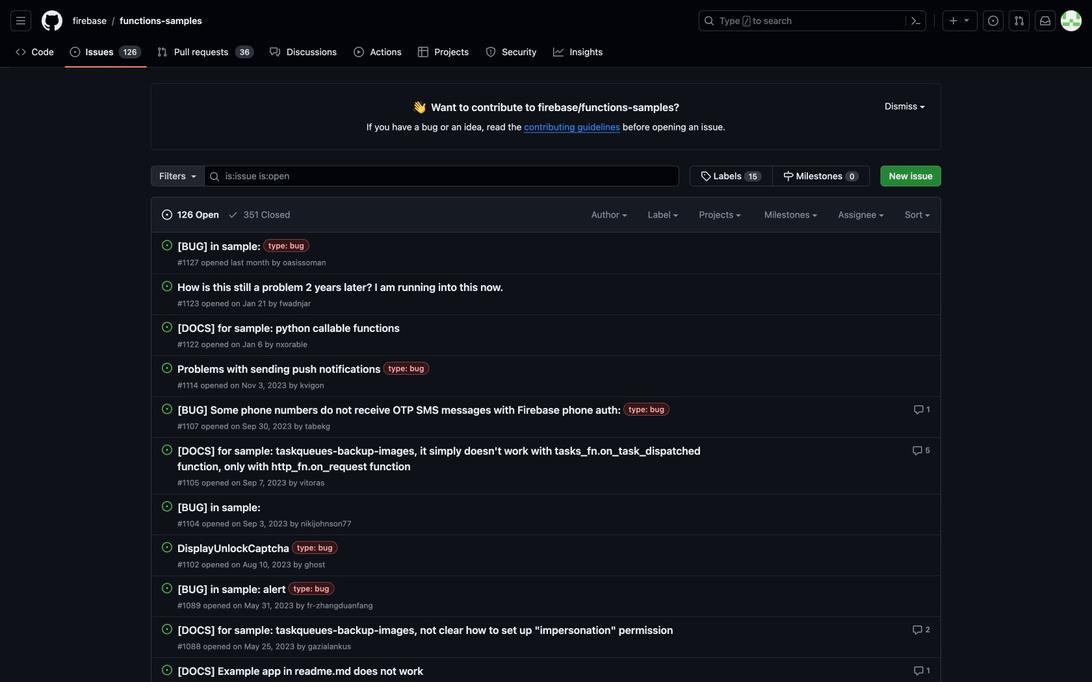 Task type: vqa. For each thing, say whether or not it's contained in the screenshot.
play image
yes



Task type: describe. For each thing, give the bounding box(es) containing it.
2 comment image from the top
[[914, 666, 924, 677]]

command palette image
[[911, 16, 921, 26]]

11 open issue element from the top
[[162, 665, 172, 676]]

play image
[[354, 47, 364, 57]]

notifications image
[[1040, 16, 1051, 26]]

assignees image
[[879, 214, 884, 217]]

author image
[[622, 214, 627, 217]]

Search all issues text field
[[204, 166, 680, 187]]

open issue image for third open issue "element" from the bottom
[[162, 584, 172, 594]]

plus image
[[949, 16, 959, 26]]

check image
[[228, 210, 238, 220]]

1 comment image from the top
[[914, 405, 924, 415]]

label image
[[673, 214, 679, 217]]

shield image
[[486, 47, 496, 57]]

4 open issue element from the top
[[162, 363, 172, 374]]

milestone image
[[784, 171, 794, 181]]

homepage image
[[42, 10, 62, 31]]

search image
[[209, 172, 220, 182]]

open issue image for 2nd comment icon from the bottom of the page
[[162, 404, 172, 415]]

open issue image for 8th open issue "element" from the bottom
[[162, 363, 172, 374]]

0 vertical spatial triangle down image
[[962, 15, 972, 25]]

open issue image for 2nd comment icon
[[162, 666, 172, 676]]



Task type: locate. For each thing, give the bounding box(es) containing it.
tag image
[[701, 171, 711, 181]]

issue opened image
[[988, 16, 999, 26], [162, 210, 172, 220]]

6 open issue element from the top
[[162, 445, 172, 456]]

triangle down image
[[962, 15, 972, 25], [188, 171, 199, 181]]

7 open issue element from the top
[[162, 501, 172, 512]]

0 horizontal spatial issue opened image
[[162, 210, 172, 220]]

comment image
[[913, 446, 923, 456], [913, 625, 923, 636]]

open issue image for fifth open issue "element" from the bottom
[[162, 502, 172, 512]]

open issue image
[[162, 404, 172, 415], [162, 543, 172, 553], [162, 666, 172, 676]]

1 open issue image from the top
[[162, 404, 172, 415]]

git pull request image
[[157, 47, 168, 57]]

list
[[68, 10, 691, 31]]

8 open issue element from the top
[[162, 542, 172, 553]]

issue element
[[690, 166, 870, 187]]

git pull request image
[[1014, 16, 1025, 26]]

4 open issue image from the top
[[162, 363, 172, 374]]

1 horizontal spatial triangle down image
[[962, 15, 972, 25]]

2 open issue element from the top
[[162, 281, 172, 292]]

1 vertical spatial triangle down image
[[188, 171, 199, 181]]

0 horizontal spatial triangle down image
[[188, 171, 199, 181]]

None search field
[[151, 166, 870, 187]]

triangle down image right plus image
[[962, 15, 972, 25]]

issue opened image
[[70, 47, 80, 57]]

open issue element
[[162, 240, 172, 251], [162, 281, 172, 292], [162, 322, 172, 333], [162, 363, 172, 374], [162, 404, 172, 415], [162, 445, 172, 456], [162, 501, 172, 512], [162, 542, 172, 553], [162, 583, 172, 594], [162, 624, 172, 635], [162, 665, 172, 676]]

1 comment image from the top
[[913, 446, 923, 456]]

0 vertical spatial comment image
[[913, 446, 923, 456]]

3 open issue image from the top
[[162, 666, 172, 676]]

2 vertical spatial open issue image
[[162, 666, 172, 676]]

8 open issue image from the top
[[162, 625, 172, 635]]

open issue image for 6th open issue "element"
[[162, 445, 172, 456]]

open issue image for 11th open issue "element" from the bottom of the page
[[162, 240, 172, 251]]

open issue image for 3rd open issue "element" from the top of the page
[[162, 322, 172, 333]]

1 vertical spatial issue opened image
[[162, 210, 172, 220]]

2 comment image from the top
[[913, 625, 923, 636]]

comment discussion image
[[270, 47, 280, 57]]

3 open issue element from the top
[[162, 322, 172, 333]]

2 open issue image from the top
[[162, 281, 172, 292]]

9 open issue element from the top
[[162, 583, 172, 594]]

0 vertical spatial issue opened image
[[988, 16, 999, 26]]

7 open issue image from the top
[[162, 584, 172, 594]]

1 horizontal spatial issue opened image
[[988, 16, 999, 26]]

6 open issue image from the top
[[162, 502, 172, 512]]

1 open issue element from the top
[[162, 240, 172, 251]]

5 open issue element from the top
[[162, 404, 172, 415]]

0 vertical spatial open issue image
[[162, 404, 172, 415]]

10 open issue element from the top
[[162, 624, 172, 635]]

2 open issue image from the top
[[162, 543, 172, 553]]

triangle down image left search icon
[[188, 171, 199, 181]]

open issue image for tenth open issue "element"
[[162, 625, 172, 635]]

Issues search field
[[204, 166, 680, 187]]

graph image
[[553, 47, 564, 57]]

0 vertical spatial comment image
[[914, 405, 924, 415]]

comment image
[[914, 405, 924, 415], [914, 666, 924, 677]]

1 vertical spatial comment image
[[914, 666, 924, 677]]

1 open issue image from the top
[[162, 240, 172, 251]]

1 vertical spatial open issue image
[[162, 543, 172, 553]]

open issue image for 10th open issue "element" from the bottom of the page
[[162, 281, 172, 292]]

3 open issue image from the top
[[162, 322, 172, 333]]

code image
[[16, 47, 26, 57]]

1 vertical spatial comment image
[[913, 625, 923, 636]]

table image
[[418, 47, 429, 57]]

5 open issue image from the top
[[162, 445, 172, 456]]

open issue image
[[162, 240, 172, 251], [162, 281, 172, 292], [162, 322, 172, 333], [162, 363, 172, 374], [162, 445, 172, 456], [162, 502, 172, 512], [162, 584, 172, 594], [162, 625, 172, 635]]



